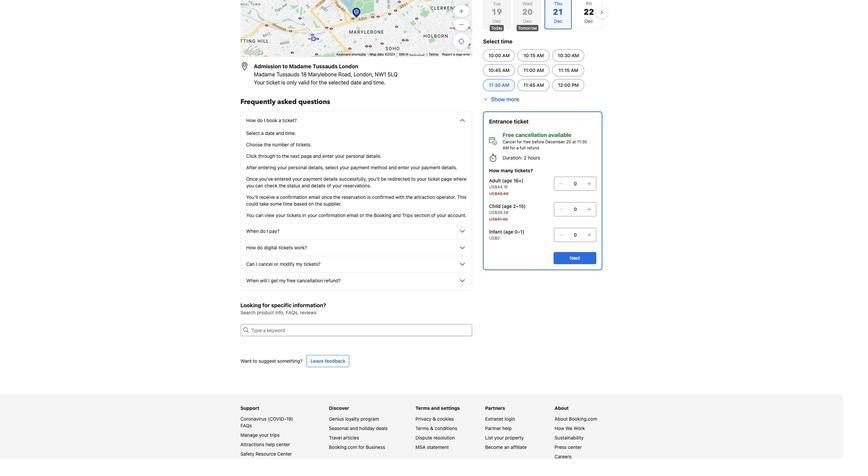 Task type: vqa. For each thing, say whether or not it's contained in the screenshot.


Task type: locate. For each thing, give the bounding box(es) containing it.
loyalty
[[345, 416, 359, 422]]

for right the valid
[[311, 79, 318, 86]]

i inside how do i book a ticket? dropdown button
[[264, 117, 265, 123]]

seasonal
[[329, 426, 349, 431]]

0 horizontal spatial tussauds
[[276, 71, 300, 77]]

0 vertical spatial 11:30
[[489, 82, 501, 88]]

0 vertical spatial time
[[501, 38, 513, 44]]

entered
[[274, 176, 291, 182]]

i for book
[[264, 117, 265, 123]]

in
[[302, 212, 306, 218]]

0 vertical spatial do
[[257, 117, 263, 123]]

cancel
[[503, 139, 516, 144]]

0 vertical spatial terms
[[429, 53, 438, 56]]

region containing 19
[[478, 0, 608, 32]]

booking
[[374, 212, 392, 218]]

2 vertical spatial do
[[257, 245, 263, 250]]

10:45
[[489, 67, 501, 73]]

the down 'entered' at the top of the page
[[279, 183, 286, 189]]

am up show more
[[502, 82, 509, 88]]

0 vertical spatial about
[[555, 405, 569, 411]]

your
[[335, 153, 345, 159], [278, 165, 287, 170], [340, 165, 349, 170], [411, 165, 420, 170], [292, 176, 302, 182], [417, 176, 427, 182], [332, 183, 342, 189], [276, 212, 285, 218], [308, 212, 317, 218], [437, 212, 447, 218], [259, 432, 269, 438], [494, 435, 504, 441]]

0 horizontal spatial 20
[[522, 7, 533, 18]]

0 vertical spatial or
[[360, 212, 364, 218]]

a inside dropdown button
[[279, 117, 281, 123]]

to inside admission to madame tussauds london madame tussauds 18 marylebone road, london, nw1 5lq your ticket is only valid for the selected date and time.
[[283, 63, 288, 69]]

my right get
[[279, 278, 286, 283]]

0 vertical spatial help
[[503, 426, 512, 431]]

2 0 from the top
[[574, 206, 577, 212]]

1 horizontal spatial time
[[501, 38, 513, 44]]

1 0 from the top
[[574, 181, 577, 186]]

& up 'terms & conditions' link
[[433, 416, 436, 422]]

ticket
[[266, 79, 280, 86], [514, 118, 529, 125], [428, 176, 440, 182]]

help
[[503, 426, 512, 431], [266, 442, 275, 447]]

i left pay?
[[267, 228, 268, 234]]

how down frequently on the top left of the page
[[246, 117, 256, 123]]

email up on
[[309, 194, 320, 200]]

0 horizontal spatial cancellation
[[297, 278, 323, 283]]

about booking.com
[[555, 416, 597, 422]]

page right next on the left top of page
[[301, 153, 312, 159]]

cancellation up before
[[516, 132, 547, 138]]

0 horizontal spatial personal
[[288, 165, 307, 170]]

0 vertical spatial tickets?
[[515, 168, 533, 173]]

and inside once you've entered your payment details successfully, you'll be redirected to your ticket page where you can check the status and details of your reservations.
[[302, 183, 310, 189]]

seasonal and holiday deals link
[[329, 426, 388, 431]]

details down select
[[323, 176, 338, 182]]

work?
[[294, 245, 307, 250]]

1 vertical spatial select
[[246, 130, 260, 136]]

11:45 am
[[524, 82, 544, 88]]

of left tickets. on the left
[[290, 142, 295, 147]]

(age inside infant (age 0–1) us$0
[[503, 229, 513, 235]]

map
[[456, 53, 463, 56]]

to right redirected on the top of the page
[[411, 176, 416, 182]]

am right 11:45
[[537, 82, 544, 88]]

do inside dropdown button
[[257, 117, 263, 123]]

personal up after entering your personal details, select your payment method and enter your payment details.
[[346, 153, 365, 159]]

tickets left work?
[[279, 245, 293, 250]]

10:15 am
[[524, 53, 544, 58]]

how inside dropdown button
[[246, 117, 256, 123]]

is
[[281, 79, 285, 86], [367, 194, 371, 200]]

terms
[[429, 53, 438, 56], [416, 405, 430, 411], [416, 426, 429, 431]]

am right 10:15 on the top right of page
[[537, 53, 544, 58]]

statement
[[427, 444, 449, 450]]

when left "will"
[[246, 278, 259, 283]]

2 vertical spatial (age
[[503, 229, 513, 235]]

confirmation up based
[[280, 194, 307, 200]]

1 vertical spatial free
[[287, 278, 296, 283]]

wed 20 dec tomorrow
[[518, 1, 537, 31]]

your
[[254, 79, 265, 86]]

1 vertical spatial when
[[246, 278, 259, 283]]

1 vertical spatial is
[[367, 194, 371, 200]]

to right want
[[253, 358, 257, 364]]

1 horizontal spatial madame
[[289, 63, 311, 69]]

time up '10:00 am'
[[501, 38, 513, 44]]

london
[[339, 63, 358, 69]]

date inside admission to madame tussauds london madame tussauds 18 marylebone road, london, nw1 5lq your ticket is only valid for the selected date and time.
[[351, 79, 362, 86]]

you
[[246, 212, 254, 218]]

1 vertical spatial madame
[[254, 71, 275, 77]]

information?
[[293, 302, 326, 308]]

to down choose the number of tickets.
[[277, 153, 281, 159]]

0 vertical spatial date
[[351, 79, 362, 86]]

trips
[[270, 432, 280, 438]]

0 vertical spatial tickets
[[287, 212, 301, 218]]

available
[[549, 132, 572, 138]]

work
[[574, 426, 585, 431]]

0 vertical spatial select
[[483, 38, 500, 44]]

personal down next on the left top of page
[[288, 165, 307, 170]]

dec down '22'
[[585, 18, 593, 24]]

enter up select
[[323, 153, 334, 159]]

center down sustainability
[[568, 444, 582, 450]]

1 vertical spatial date
[[265, 130, 275, 136]]

payment inside once you've entered your payment details successfully, you'll be redirected to your ticket page where you can check the status and details of your reservations.
[[303, 176, 322, 182]]

for down cancel in the right of the page
[[510, 145, 515, 150]]

ticket up the free
[[514, 118, 529, 125]]

am right 10:30
[[572, 53, 579, 58]]

(age left 0–1)
[[503, 229, 513, 235]]

1 horizontal spatial personal
[[346, 153, 365, 159]]

am right the 11:15
[[571, 67, 578, 73]]

us$46.48
[[489, 191, 509, 196]]

click through to the next page and enter your personal details.
[[246, 153, 382, 159]]

terms & conditions link
[[416, 426, 457, 431]]

and up details,
[[313, 153, 321, 159]]

1 vertical spatial email
[[347, 212, 359, 218]]

1 vertical spatial booking.com
[[329, 444, 357, 450]]

select up choose
[[246, 130, 260, 136]]

dec inside tue 19 dec today
[[493, 18, 501, 24]]

cookies
[[437, 416, 454, 422]]

product
[[257, 310, 274, 315]]

select for select a date and time.
[[246, 130, 260, 136]]

1 vertical spatial about
[[555, 416, 568, 422]]

is inside admission to madame tussauds london madame tussauds 18 marylebone road, london, nw1 5lq your ticket is only valid for the selected date and time.
[[281, 79, 285, 86]]

confirmation
[[280, 194, 307, 200], [318, 212, 346, 218]]

where
[[453, 176, 467, 182]]

partners
[[485, 405, 505, 411]]

2 about from the top
[[555, 416, 568, 422]]

1 horizontal spatial ticket
[[428, 176, 440, 182]]

i inside can i cancel or modify my tickets? dropdown button
[[256, 261, 257, 267]]

1 horizontal spatial my
[[296, 261, 302, 267]]

help up list your property on the bottom of the page
[[503, 426, 512, 431]]

do left book
[[257, 117, 263, 123]]

1 when from the top
[[246, 228, 259, 234]]

1 vertical spatial cancellation
[[297, 278, 323, 283]]

1 vertical spatial ticket
[[514, 118, 529, 125]]

help for attractions
[[266, 442, 275, 447]]

1 horizontal spatial 11:30
[[577, 139, 587, 144]]

date down how do i book a ticket? at the top of page
[[265, 130, 275, 136]]

want to suggest something?
[[241, 358, 303, 364]]

2 horizontal spatial dec
[[585, 18, 593, 24]]

0 vertical spatial (age
[[502, 178, 512, 183]]

1 horizontal spatial enter
[[398, 165, 409, 170]]

1 vertical spatial time.
[[285, 130, 296, 136]]

terms down privacy
[[416, 426, 429, 431]]

am for 11:15 am
[[571, 67, 578, 73]]

free inside free cancellation available cancel for free before december 20 at 11:30 am for a full refund
[[523, 139, 531, 144]]

the left "booking"
[[366, 212, 373, 218]]

0 vertical spatial 20
[[522, 7, 533, 18]]

2 vertical spatial 0
[[574, 232, 577, 238]]

0 for infant (age 0–1)
[[574, 232, 577, 238]]

1 vertical spatial help
[[266, 442, 275, 447]]

(age inside adult (age 16+) us$44.16
[[502, 178, 512, 183]]

date down london,
[[351, 79, 362, 86]]

once
[[246, 176, 258, 182]]

discover
[[329, 405, 349, 411]]

through
[[258, 153, 275, 159]]

do for tickets
[[257, 245, 263, 250]]

1 vertical spatial tickets
[[279, 245, 293, 250]]

is left confirmed
[[367, 194, 371, 200]]

am for 10:30 am
[[572, 53, 579, 58]]

1 horizontal spatial booking.com
[[569, 416, 597, 422]]

madame
[[289, 63, 311, 69], [254, 71, 275, 77]]

i for get
[[268, 278, 270, 283]]

successfully,
[[339, 176, 367, 182]]

18
[[301, 71, 307, 77]]

today
[[491, 26, 503, 31]]

email
[[309, 194, 320, 200], [347, 212, 359, 218]]

1 horizontal spatial time.
[[373, 79, 386, 86]]

terms for terms and settings
[[416, 405, 430, 411]]

page left where at the right of the page
[[441, 176, 452, 182]]

i right the can
[[256, 261, 257, 267]]

am for 10:15 am
[[537, 53, 544, 58]]

1 horizontal spatial of
[[327, 183, 331, 189]]

2 vertical spatial terms
[[416, 426, 429, 431]]

after
[[246, 165, 257, 170]]

2
[[524, 155, 527, 161]]

& down privacy & cookies
[[430, 426, 434, 431]]

the right the with
[[406, 194, 413, 200]]

3 dec from the left
[[585, 18, 593, 24]]

0 vertical spatial of
[[290, 142, 295, 147]]

privacy
[[416, 416, 431, 422]]

tickets? down work?
[[304, 261, 321, 267]]

1 horizontal spatial email
[[347, 212, 359, 218]]

i left book
[[264, 117, 265, 123]]

this
[[457, 194, 467, 200]]

tussauds up marylebone at the left
[[313, 63, 338, 69]]

and up redirected on the top of the page
[[389, 165, 397, 170]]

details. up where at the right of the page
[[442, 165, 457, 170]]

terms up privacy
[[416, 405, 430, 411]]

my right the modify
[[296, 261, 302, 267]]

to up the only
[[283, 63, 288, 69]]

payment up successfully,
[[351, 165, 369, 170]]

for left business
[[359, 444, 365, 450]]

0 horizontal spatial date
[[265, 130, 275, 136]]

the down marylebone at the left
[[319, 79, 327, 86]]

1 vertical spatial my
[[279, 278, 286, 283]]

1 horizontal spatial confirmation
[[318, 212, 346, 218]]

partner help link
[[485, 426, 512, 431]]

email inside you'll receive a confirmation email once the reservation is confirmed with the attraction operator. this could take some time based on the supplier.
[[309, 194, 320, 200]]

affiliate
[[511, 444, 527, 450]]

0 vertical spatial 0
[[574, 181, 577, 186]]

dec up the 'tomorrow'
[[523, 18, 532, 24]]

us$44.16
[[489, 184, 508, 190]]

of inside once you've entered your payment details successfully, you'll be redirected to your ticket page where you can check the status and details of your reservations.
[[327, 183, 331, 189]]

about up we
[[555, 416, 568, 422]]

is left the only
[[281, 79, 285, 86]]

1 about from the top
[[555, 405, 569, 411]]

help for partner
[[503, 426, 512, 431]]

time. inside admission to madame tussauds london madame tussauds 18 marylebone road, london, nw1 5lq your ticket is only valid for the selected date and time.
[[373, 79, 386, 86]]

0 horizontal spatial time
[[283, 201, 293, 207]]

and right status
[[302, 183, 310, 189]]

i right "will"
[[268, 278, 270, 283]]

region
[[478, 0, 608, 32]]

0 vertical spatial is
[[281, 79, 285, 86]]

1 horizontal spatial dec
[[523, 18, 532, 24]]

11:30 am
[[489, 82, 509, 88]]

0 horizontal spatial details.
[[366, 153, 382, 159]]

and down london,
[[363, 79, 372, 86]]

when down you
[[246, 228, 259, 234]]

get
[[271, 278, 278, 283]]

when inside 'when will i get my free cancellation refund?' 'dropdown button'
[[246, 278, 259, 283]]

0 vertical spatial when
[[246, 228, 259, 234]]

confirmation down supplier.
[[318, 212, 346, 218]]

1 vertical spatial 11:30
[[577, 139, 587, 144]]

tussauds up the only
[[276, 71, 300, 77]]

next
[[570, 255, 580, 261]]

how left we
[[555, 426, 564, 431]]

confirmation inside you'll receive a confirmation email once the reservation is confirmed with the attraction operator. this could take some time based on the supplier.
[[280, 194, 307, 200]]

1 horizontal spatial or
[[360, 212, 364, 218]]

cancellation left refund?
[[297, 278, 323, 283]]

(age for 16+)
[[502, 178, 512, 183]]

time right some
[[283, 201, 293, 207]]

you can view your tickets in your confirmation email or the booking and trips section of your account.
[[246, 212, 467, 218]]

1 vertical spatial page
[[441, 176, 452, 182]]

(age down the 'many'
[[502, 178, 512, 183]]

holiday
[[359, 426, 375, 431]]

payment up the attraction
[[422, 165, 440, 170]]

do left pay?
[[260, 228, 266, 234]]

take
[[260, 201, 269, 207]]

1 horizontal spatial cancellation
[[516, 132, 547, 138]]

tickets inside "how do digital tickets work?" dropdown button
[[279, 245, 293, 250]]

1 horizontal spatial is
[[367, 194, 371, 200]]

dec up today
[[493, 18, 501, 24]]

booking.com down travel articles link
[[329, 444, 357, 450]]

safety
[[241, 451, 254, 457]]

adult (age 16+) us$44.16
[[489, 178, 524, 190]]

0 horizontal spatial my
[[279, 278, 286, 283]]

20 inside 'wed 20 dec tomorrow'
[[522, 7, 533, 18]]

genius
[[329, 416, 344, 422]]

to inside once you've entered your payment details successfully, you'll be redirected to your ticket page where you can check the status and details of your reservations.
[[411, 176, 416, 182]]

1 dec from the left
[[493, 18, 501, 24]]

0 horizontal spatial page
[[301, 153, 312, 159]]

time. inside the 'how do i book a ticket?' element
[[285, 130, 296, 136]]

2–15)
[[513, 203, 526, 209]]

free inside 'dropdown button'
[[287, 278, 296, 283]]

we
[[566, 426, 573, 431]]

dec for 19
[[493, 18, 501, 24]]

tickets left in
[[287, 212, 301, 218]]

details up once
[[311, 183, 326, 189]]

1 vertical spatial &
[[430, 426, 434, 431]]

tickets? up "16+)"
[[515, 168, 533, 173]]

2 horizontal spatial of
[[431, 212, 436, 218]]

when will i get my free cancellation refund?
[[246, 278, 341, 283]]

0 vertical spatial tussauds
[[313, 63, 338, 69]]

how inside dropdown button
[[246, 245, 256, 250]]

0 horizontal spatial is
[[281, 79, 285, 86]]

11:30 inside free cancellation available cancel for free before december 20 at 11:30 am for a full refund
[[577, 139, 587, 144]]

select inside the 'how do i book a ticket?' element
[[246, 130, 260, 136]]

do for pay?
[[260, 228, 266, 234]]

(age inside child (age 2–15) us$39.38
[[502, 203, 512, 209]]

time inside you'll receive a confirmation email once the reservation is confirmed with the attraction operator. this could take some time based on the supplier.
[[283, 201, 293, 207]]

genius loyalty program link
[[329, 416, 379, 422]]

of up once
[[327, 183, 331, 189]]

do left digital
[[257, 245, 263, 250]]

am right the 10:45
[[502, 67, 510, 73]]

0 horizontal spatial help
[[266, 442, 275, 447]]

0 vertical spatial ticket
[[266, 79, 280, 86]]

travel articles link
[[329, 435, 359, 441]]

coronavirus
[[241, 416, 267, 422]]

selected
[[328, 79, 349, 86]]

select for select time
[[483, 38, 500, 44]]

center up center
[[276, 442, 290, 447]]

ticket inside admission to madame tussauds london madame tussauds 18 marylebone road, london, nw1 5lq your ticket is only valid for the selected date and time.
[[266, 79, 280, 86]]

free up the full
[[523, 139, 531, 144]]

resolution
[[434, 435, 455, 441]]

2 when from the top
[[246, 278, 259, 283]]

2 dec from the left
[[523, 18, 532, 24]]

1 horizontal spatial date
[[351, 79, 362, 86]]

am right 10:00
[[502, 53, 510, 58]]

time. down ticket?
[[285, 130, 296, 136]]

show more
[[491, 96, 519, 102]]

0 horizontal spatial dec
[[493, 18, 501, 24]]

details. up method
[[366, 153, 382, 159]]

1 vertical spatial 20
[[566, 139, 571, 144]]

0 horizontal spatial email
[[309, 194, 320, 200]]

i inside "when do i pay?" dropdown button
[[267, 228, 268, 234]]

1 horizontal spatial 20
[[566, 139, 571, 144]]

dec inside 'wed 20 dec tomorrow'
[[523, 18, 532, 24]]

digital
[[264, 245, 277, 250]]

for inside looking for specific information? search product info, faqs, reviews
[[262, 302, 270, 308]]

0 vertical spatial confirmation
[[280, 194, 307, 200]]

the inside admission to madame tussauds london madame tussauds 18 marylebone road, london, nw1 5lq your ticket is only valid for the selected date and time.
[[319, 79, 327, 86]]

free right get
[[287, 278, 296, 283]]

1 horizontal spatial help
[[503, 426, 512, 431]]

select time
[[483, 38, 513, 44]]

1 vertical spatial terms
[[416, 405, 430, 411]]

with
[[395, 194, 405, 200]]

10:45 am
[[489, 67, 510, 73]]

frequently
[[241, 97, 276, 106]]

0 horizontal spatial enter
[[323, 153, 334, 159]]

0 vertical spatial can
[[255, 183, 263, 189]]

attraction
[[414, 194, 435, 200]]

will
[[260, 278, 267, 283]]

a left map
[[453, 53, 455, 56]]

i
[[264, 117, 265, 123], [267, 228, 268, 234], [256, 261, 257, 267], [268, 278, 270, 283]]

how we work
[[555, 426, 585, 431]]

details
[[323, 176, 338, 182], [311, 183, 326, 189]]

of
[[290, 142, 295, 147], [327, 183, 331, 189], [431, 212, 436, 218]]

3 0 from the top
[[574, 232, 577, 238]]

a inside you'll receive a confirmation email once the reservation is confirmed with the attraction operator. this could take some time based on the supplier.
[[276, 194, 279, 200]]

free for cancellation
[[523, 139, 531, 144]]

0 horizontal spatial tickets?
[[304, 261, 321, 267]]

1 vertical spatial of
[[327, 183, 331, 189]]

map region
[[241, 0, 472, 57]]

when inside "when do i pay?" dropdown button
[[246, 228, 259, 234]]

(age up us$39.38
[[502, 203, 512, 209]]

1 vertical spatial tickets?
[[304, 261, 321, 267]]

about up about booking.com
[[555, 405, 569, 411]]

a left the full
[[517, 145, 519, 150]]

more
[[506, 96, 519, 102]]

0 vertical spatial email
[[309, 194, 320, 200]]

can i cancel or modify my tickets? button
[[246, 260, 467, 268]]

11:30
[[489, 82, 501, 88], [577, 139, 587, 144]]

free for will
[[287, 278, 296, 283]]

or right the cancel
[[274, 261, 279, 267]]

before
[[532, 139, 544, 144]]

am down cancel in the right of the page
[[503, 145, 509, 150]]

dispute resolution link
[[416, 435, 455, 441]]

want
[[241, 358, 252, 364]]

am right 11:00
[[537, 67, 544, 73]]

1 vertical spatial or
[[274, 261, 279, 267]]

1 horizontal spatial select
[[483, 38, 500, 44]]

select down today
[[483, 38, 500, 44]]

a right book
[[279, 117, 281, 123]]

payment
[[351, 165, 369, 170], [422, 165, 440, 170], [303, 176, 322, 182]]

i inside 'when will i get my free cancellation refund?' 'dropdown button'
[[268, 278, 270, 283]]

date
[[351, 79, 362, 86], [265, 130, 275, 136]]

1 horizontal spatial page
[[441, 176, 452, 182]]

looking for specific information? search product info, faqs, reviews
[[241, 302, 326, 315]]



Task type: describe. For each thing, give the bounding box(es) containing it.
& for terms
[[430, 426, 434, 431]]

map data ©2023
[[370, 53, 395, 56]]

you
[[246, 183, 254, 189]]

or inside the 'how do i book a ticket?' element
[[360, 212, 364, 218]]

0 for child (age 2–15)
[[574, 206, 577, 212]]

(covid-
[[268, 416, 286, 422]]

report
[[442, 53, 452, 56]]

about for about
[[555, 405, 569, 411]]

when do i pay?
[[246, 228, 280, 234]]

become
[[485, 444, 503, 450]]

dispute
[[416, 435, 432, 441]]

how for how many tickets?
[[489, 168, 500, 173]]

next button
[[554, 252, 597, 264]]

extranet login link
[[485, 416, 515, 422]]

0 vertical spatial booking.com
[[569, 416, 597, 422]]

how do i book a ticket?
[[246, 117, 297, 123]]

tickets? inside dropdown button
[[304, 261, 321, 267]]

1 vertical spatial personal
[[288, 165, 307, 170]]

entering
[[258, 165, 276, 170]]

Type a keyword field
[[249, 324, 472, 336]]

1 horizontal spatial tussauds
[[313, 63, 338, 69]]

child (age 2–15) us$39.38
[[489, 203, 526, 215]]

deals
[[376, 426, 388, 431]]

am for 11:45 am
[[537, 82, 544, 88]]

am for 10:45 am
[[502, 67, 510, 73]]

0 horizontal spatial 11:30
[[489, 82, 501, 88]]

reviews
[[300, 310, 317, 315]]

2 vertical spatial of
[[431, 212, 436, 218]]

cancellation inside free cancellation available cancel for free before december 20 at 11:30 am for a full refund
[[516, 132, 547, 138]]

and down genius loyalty program
[[350, 426, 358, 431]]

0 vertical spatial personal
[[346, 153, 365, 159]]

the up through
[[264, 142, 271, 147]]

20 inside free cancellation available cancel for free before december 20 at 11:30 am for a full refund
[[566, 139, 571, 144]]

faqs
[[241, 423, 252, 429]]

how for how we work
[[555, 426, 564, 431]]

privacy & cookies link
[[416, 416, 454, 422]]

ticket?
[[282, 117, 297, 123]]

full
[[520, 145, 526, 150]]

you've
[[259, 176, 273, 182]]

press center
[[555, 444, 582, 450]]

pm
[[572, 82, 579, 88]]

1 vertical spatial can
[[256, 212, 263, 218]]

terms for terms & conditions
[[416, 426, 429, 431]]

sustainability link
[[555, 435, 584, 441]]

duration:
[[503, 155, 523, 161]]

when for when will i get my free cancellation refund?
[[246, 278, 259, 283]]

11:45
[[524, 82, 536, 88]]

how for how do i book a ticket?
[[246, 117, 256, 123]]

for inside admission to madame tussauds london madame tussauds 18 marylebone road, london, nw1 5lq your ticket is only valid for the selected date and time.
[[311, 79, 318, 86]]

dec for 20
[[523, 18, 532, 24]]

for up the full
[[517, 139, 522, 144]]

method
[[371, 165, 387, 170]]

10:15
[[524, 53, 535, 58]]

1 vertical spatial tussauds
[[276, 71, 300, 77]]

number
[[272, 142, 289, 147]]

manage your trips link
[[241, 432, 280, 438]]

us$41.46
[[489, 217, 508, 222]]

0 horizontal spatial center
[[276, 442, 290, 447]]

extranet
[[485, 416, 503, 422]]

reservations.
[[343, 183, 371, 189]]

can i cancel or modify my tickets?
[[246, 261, 321, 267]]

and inside admission to madame tussauds london madame tussauds 18 marylebone road, london, nw1 5lq your ticket is only valid for the selected date and time.
[[363, 79, 372, 86]]

1 vertical spatial enter
[[398, 165, 409, 170]]

modify
[[280, 261, 295, 267]]

dec inside fri 22 dec
[[585, 18, 593, 24]]

1 horizontal spatial center
[[568, 444, 582, 450]]

0 horizontal spatial booking.com
[[329, 444, 357, 450]]

cancellation inside 'dropdown button'
[[297, 278, 323, 283]]

do for book
[[257, 117, 263, 123]]

and up "number"
[[276, 130, 284, 136]]

fri 22 dec
[[584, 1, 594, 24]]

1 horizontal spatial payment
[[351, 165, 369, 170]]

error
[[463, 53, 470, 56]]

and up privacy & cookies
[[431, 405, 440, 411]]

how do i book a ticket? element
[[246, 125, 467, 219]]

the inside once you've entered your payment details successfully, you'll be redirected to your ticket page where you can check the status and details of your reservations.
[[279, 183, 286, 189]]

am for 10:00 am
[[502, 53, 510, 58]]

report a map error link
[[442, 53, 470, 56]]

based
[[294, 201, 307, 207]]

page inside once you've entered your payment details successfully, you'll be redirected to your ticket page where you can check the status and details of your reservations.
[[441, 176, 452, 182]]

how we work link
[[555, 426, 585, 431]]

0 vertical spatial madame
[[289, 63, 311, 69]]

terms & conditions
[[416, 426, 457, 431]]

us$39.38
[[489, 210, 509, 215]]

2 horizontal spatial payment
[[422, 165, 440, 170]]

the left next on the left top of page
[[282, 153, 289, 159]]

receive
[[259, 194, 275, 200]]

am for 11:00 am
[[537, 67, 544, 73]]

or inside dropdown button
[[274, 261, 279, 267]]

show more button
[[483, 95, 519, 103]]

tickets inside the 'how do i book a ticket?' element
[[287, 212, 301, 218]]

manage
[[241, 432, 258, 438]]

0 vertical spatial enter
[[323, 153, 334, 159]]

child
[[489, 203, 501, 209]]

you'll receive a confirmation email once the reservation is confirmed with the attraction operator. this could take some time based on the supplier.
[[246, 194, 467, 207]]

partner help
[[485, 426, 512, 431]]

at
[[572, 139, 576, 144]]

after entering your personal details, select your payment method and enter your payment details.
[[246, 165, 457, 170]]

how for how do digital tickets work?
[[246, 245, 256, 250]]

(age for 2–15)
[[502, 203, 512, 209]]

select a date and time.
[[246, 130, 296, 136]]

when for when do i pay?
[[246, 228, 259, 234]]

details,
[[308, 165, 324, 170]]

1 vertical spatial details.
[[442, 165, 457, 170]]

my inside dropdown button
[[296, 261, 302, 267]]

become an affiliate
[[485, 444, 527, 450]]

tomorrow
[[518, 26, 537, 31]]

booking.com for business
[[329, 444, 385, 450]]

1 vertical spatial details
[[311, 183, 326, 189]]

feedback
[[325, 358, 346, 364]]

(age for 0–1)
[[503, 229, 513, 235]]

the right on
[[315, 201, 322, 207]]

travel
[[329, 435, 342, 441]]

12:00 pm
[[558, 82, 579, 88]]

how do i book a ticket? button
[[246, 116, 467, 125]]

road,
[[338, 71, 352, 77]]

0 for adult (age 16+)
[[574, 181, 577, 186]]

london,
[[354, 71, 374, 77]]

attractions help center link
[[241, 442, 290, 447]]

free cancellation available cancel for free before december 20 at 11:30 am for a full refund
[[503, 132, 587, 150]]

my inside 'dropdown button'
[[279, 278, 286, 283]]

pay?
[[269, 228, 280, 234]]

specific
[[271, 302, 292, 308]]

refund?
[[324, 278, 341, 283]]

date inside the 'how do i book a ticket?' element
[[265, 130, 275, 136]]

am inside free cancellation available cancel for free before december 20 at 11:30 am for a full refund
[[503, 145, 509, 150]]

1 horizontal spatial tickets?
[[515, 168, 533, 173]]

terms for terms 'link'
[[429, 53, 438, 56]]

privacy & cookies
[[416, 416, 454, 422]]

am for 11:30 am
[[502, 82, 509, 88]]

view
[[265, 212, 275, 218]]

is inside you'll receive a confirmation email once the reservation is confirmed with the attraction operator. this could take some time based on the supplier.
[[367, 194, 371, 200]]

admission to madame tussauds london madame tussauds 18 marylebone road, london, nw1 5lq your ticket is only valid for the selected date and time.
[[254, 63, 398, 86]]

2 horizontal spatial ticket
[[514, 118, 529, 125]]

0 horizontal spatial of
[[290, 142, 295, 147]]

redirected
[[388, 176, 410, 182]]

can inside once you've entered your payment details successfully, you'll be redirected to your ticket page where you can check the status and details of your reservations.
[[255, 183, 263, 189]]

google image
[[242, 48, 264, 57]]

ticket inside once you've entered your payment details successfully, you'll be redirected to your ticket page where you can check the status and details of your reservations.
[[428, 176, 440, 182]]

terms link
[[429, 53, 438, 56]]

the up supplier.
[[333, 194, 340, 200]]

a inside free cancellation available cancel for free before december 20 at 11:30 am for a full refund
[[517, 145, 519, 150]]

10:30
[[558, 53, 571, 58]]

select
[[325, 165, 338, 170]]

admission
[[254, 63, 281, 69]]

a up choose
[[261, 130, 264, 136]]

partner
[[485, 426, 501, 431]]

settings
[[441, 405, 460, 411]]

coronavirus (covid-19) faqs link
[[241, 416, 293, 429]]

11:00 am
[[524, 67, 544, 73]]

i for pay?
[[267, 228, 268, 234]]

& for privacy
[[433, 416, 436, 422]]

0 vertical spatial details
[[323, 176, 338, 182]]

about for about booking.com
[[555, 416, 568, 422]]

0 vertical spatial details.
[[366, 153, 382, 159]]

resource
[[256, 451, 276, 457]]

and left trips
[[393, 212, 401, 218]]



